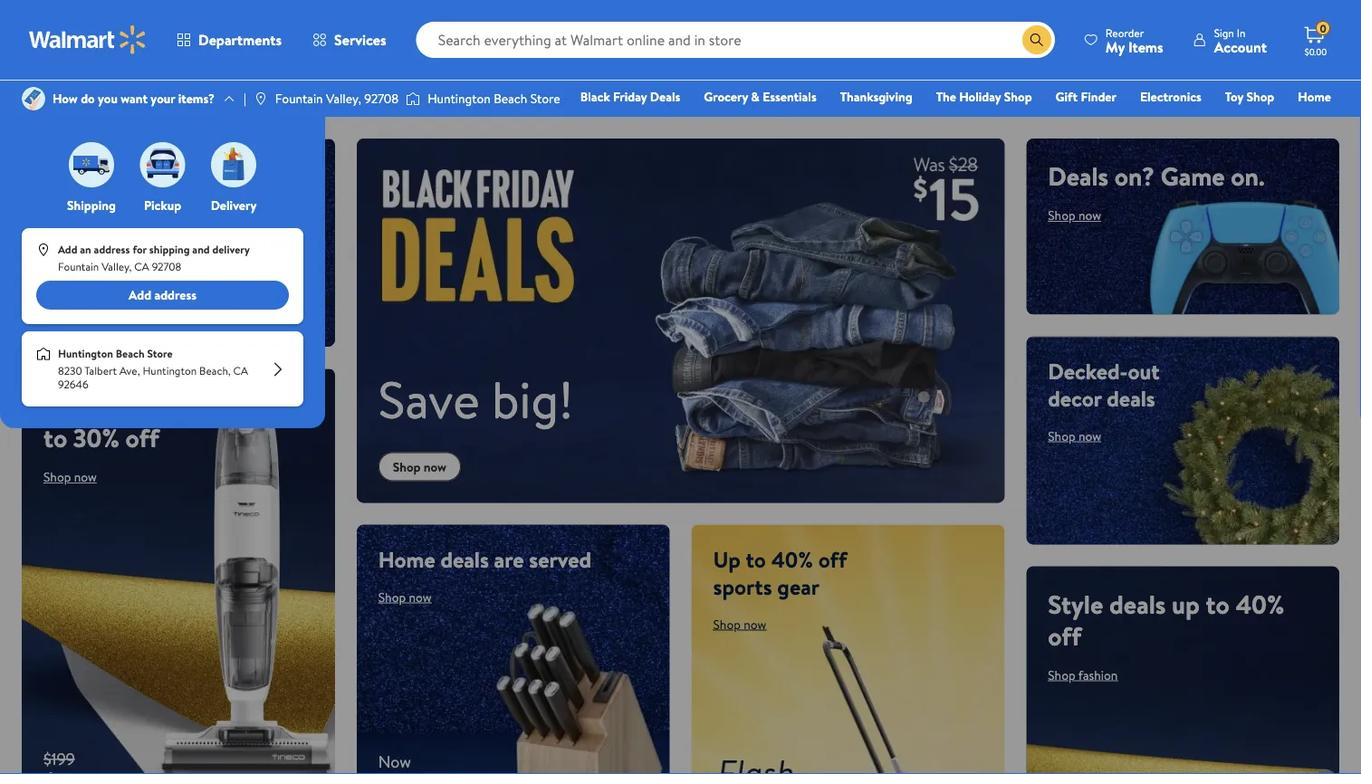 Task type: vqa. For each thing, say whether or not it's contained in the screenshot.
'Are' inside the SIMILAR ITEMS THAT ARE COMPACT BASED ON CUSTOMER REVIEWS
no



Task type: locate. For each thing, give the bounding box(es) containing it.
how do you want your items?
[[53, 90, 215, 107]]

0 vertical spatial to
[[43, 420, 67, 456]]

2 horizontal spatial home
[[1299, 88, 1332, 106]]

 image inside "delivery" button
[[211, 142, 256, 188]]

deals inside home deals up to 30% off
[[116, 389, 173, 424]]

save
[[378, 364, 480, 434]]

off
[[126, 420, 159, 456], [819, 545, 848, 575], [1049, 618, 1082, 654]]

1 vertical spatial add
[[129, 286, 151, 304]]

92646
[[58, 377, 88, 392]]

fashion
[[1079, 666, 1118, 684]]

deals right friday
[[650, 88, 681, 106]]

0 horizontal spatial 92708
[[152, 259, 181, 275]]

0 vertical spatial deals
[[650, 88, 681, 106]]

store inside huntington beach store 8230 talbert ave, huntington beach, ca 92646
[[147, 346, 173, 362]]

0 horizontal spatial  image
[[22, 87, 45, 111]]

shop now link for up to 40% off sports gear
[[713, 616, 767, 633]]

shop for deals on? game on.
[[1049, 207, 1076, 224]]

1 horizontal spatial add
[[129, 286, 151, 304]]

1 vertical spatial store
[[147, 346, 173, 362]]

beach inside huntington beach store 8230 talbert ave, huntington beach, ca 92646
[[116, 346, 145, 362]]

1 vertical spatial 92708
[[152, 259, 181, 275]]

off inside home deals up to 30% off
[[126, 420, 159, 456]]

2 vertical spatial to
[[1206, 587, 1230, 622]]

store
[[531, 90, 560, 107], [147, 346, 173, 362]]

valley, up add address
[[102, 259, 132, 275]]

0 vertical spatial valley,
[[326, 90, 361, 107]]

delivery
[[212, 242, 250, 257]]

0 vertical spatial 92708
[[364, 90, 399, 107]]

 image
[[69, 142, 114, 188], [140, 142, 185, 188], [211, 142, 256, 188], [36, 243, 51, 257], [36, 347, 51, 362]]

shop now link for deals on? game on.
[[1049, 207, 1102, 224]]

add inside add an address for shipping and delivery fountain valley, ca 92708
[[58, 242, 77, 257]]

 image left how
[[22, 87, 45, 111]]

now down shipping
[[74, 229, 97, 247]]

0 vertical spatial add
[[58, 242, 77, 257]]

0 horizontal spatial add
[[58, 242, 77, 257]]

fountain inside add an address for shipping and delivery fountain valley, ca 92708
[[58, 259, 99, 275]]

1 horizontal spatial store
[[531, 90, 560, 107]]

shop now
[[1049, 207, 1102, 224], [43, 229, 97, 247], [1049, 427, 1102, 445], [393, 458, 447, 476], [43, 468, 97, 486], [378, 588, 432, 606], [713, 616, 767, 633]]

add down add an address for shipping and delivery fountain valley, ca 92708
[[129, 286, 151, 304]]

address inside add address button
[[154, 286, 197, 304]]

shop for high tech gifts, huge savings
[[43, 229, 71, 247]]

0 horizontal spatial fountain
[[58, 259, 99, 275]]

walmart+
[[1278, 113, 1332, 131]]

high tech gifts, huge savings
[[43, 159, 244, 216]]

1 horizontal spatial huntington
[[143, 363, 197, 379]]

0 vertical spatial beach
[[494, 90, 528, 107]]

reorder
[[1106, 25, 1145, 40]]

and
[[192, 242, 210, 257]]

fountain right |
[[275, 90, 323, 107]]

save big!
[[378, 364, 574, 434]]

home inside home fashion
[[1299, 88, 1332, 106]]

now for deals on? game on.
[[1079, 207, 1102, 224]]

off inside style deals up to 40% off
[[1049, 618, 1082, 654]]

sign
[[1215, 25, 1235, 40]]

1 vertical spatial valley,
[[102, 259, 132, 275]]

home fashion
[[1058, 88, 1332, 131]]

1 horizontal spatial deals
[[1049, 159, 1109, 194]]

toy
[[1226, 88, 1244, 106]]

1 horizontal spatial  image
[[254, 92, 268, 106]]

1 horizontal spatial fountain
[[275, 90, 323, 107]]

now down save on the left of the page
[[424, 458, 447, 476]]

reorder my items
[[1106, 25, 1164, 57]]

shop now link for high tech gifts, huge savings
[[43, 229, 97, 247]]

beach up ave, in the top of the page
[[116, 346, 145, 362]]

1 horizontal spatial off
[[819, 545, 848, 575]]

2 horizontal spatial  image
[[406, 90, 421, 108]]

deals
[[1107, 384, 1156, 414], [116, 389, 173, 424], [441, 545, 489, 575], [1110, 587, 1166, 622]]

add inside button
[[129, 286, 151, 304]]

beach for huntington beach store
[[494, 90, 528, 107]]

1 horizontal spatial address
[[154, 286, 197, 304]]

1 vertical spatial ca
[[233, 363, 248, 379]]

one
[[1193, 113, 1220, 131]]

0 horizontal spatial 40%
[[772, 545, 814, 575]]

add left an
[[58, 242, 77, 257]]

store left black
[[531, 90, 560, 107]]

1 vertical spatial beach
[[116, 346, 145, 362]]

1 vertical spatial to
[[746, 545, 766, 575]]

0 horizontal spatial store
[[147, 346, 173, 362]]

deals down ave, in the top of the page
[[116, 389, 173, 424]]

add
[[58, 242, 77, 257], [129, 286, 151, 304]]

to inside style deals up to 40% off
[[1206, 587, 1230, 622]]

shop now inside shop now link
[[393, 458, 447, 476]]

0 vertical spatial 40%
[[772, 545, 814, 575]]

 image right fountain valley, 92708 on the top left of the page
[[406, 90, 421, 108]]

now down 30%
[[74, 468, 97, 486]]

items?
[[178, 90, 215, 107]]

1 horizontal spatial home
[[378, 545, 436, 575]]

0 horizontal spatial address
[[94, 242, 130, 257]]

now for home deals up to 30% off
[[74, 468, 97, 486]]

gift finder
[[1056, 88, 1117, 106]]

now for up to 40% off sports gear
[[744, 616, 767, 633]]

walmart+ link
[[1270, 112, 1340, 132]]

style
[[1049, 587, 1104, 622]]

0 vertical spatial store
[[531, 90, 560, 107]]

 image for how
[[22, 87, 45, 111]]

ca right beach,
[[233, 363, 248, 379]]

now
[[378, 751, 411, 773]]

40%
[[772, 545, 814, 575], [1236, 587, 1285, 622]]

to inside home deals up to 30% off
[[43, 420, 67, 456]]

shop now for up to 40% off sports gear
[[713, 616, 767, 633]]

up
[[179, 389, 207, 424], [1172, 587, 1200, 622]]

1 horizontal spatial to
[[746, 545, 766, 575]]

home
[[1299, 88, 1332, 106], [43, 389, 110, 424], [378, 545, 436, 575]]

fountain down an
[[58, 259, 99, 275]]

 image
[[22, 87, 45, 111], [406, 90, 421, 108], [254, 92, 268, 106]]

2 horizontal spatial huntington
[[428, 90, 491, 107]]

1 vertical spatial up
[[1172, 587, 1200, 622]]

fountain
[[275, 90, 323, 107], [58, 259, 99, 275]]

0 vertical spatial off
[[126, 420, 159, 456]]

1 vertical spatial off
[[819, 545, 848, 575]]

ca down for
[[134, 259, 149, 275]]

0 vertical spatial home
[[1299, 88, 1332, 106]]

0 horizontal spatial ca
[[134, 259, 149, 275]]

2 vertical spatial off
[[1049, 618, 1082, 654]]

&
[[751, 88, 760, 106]]

1 vertical spatial deals
[[1049, 159, 1109, 194]]

1 vertical spatial 40%
[[1236, 587, 1285, 622]]

deals down fashion
[[1049, 159, 1109, 194]]

shop for decked-out decor deals
[[1049, 427, 1076, 445]]

1 vertical spatial huntington
[[58, 346, 113, 362]]

home link
[[1290, 87, 1340, 106]]

black friday deals link
[[572, 87, 689, 106]]

store for huntington beach store 8230 talbert ave, huntington beach, ca 92646
[[147, 346, 173, 362]]

my
[[1106, 37, 1125, 57]]

0
[[1320, 21, 1327, 36]]

home for home fashion
[[1299, 88, 1332, 106]]

2 vertical spatial home
[[378, 545, 436, 575]]

0 horizontal spatial home
[[43, 389, 110, 424]]

1 horizontal spatial 40%
[[1236, 587, 1285, 622]]

40% inside up to 40% off sports gear
[[772, 545, 814, 575]]

debit
[[1223, 113, 1254, 131]]

to for home
[[43, 420, 67, 456]]

92708 down shipping
[[152, 259, 181, 275]]

grocery & essentials link
[[696, 87, 825, 106]]

shipping button
[[65, 138, 118, 214]]

1 vertical spatial fountain
[[58, 259, 99, 275]]

shop now for deals on? game on.
[[1049, 207, 1102, 224]]

0 horizontal spatial beach
[[116, 346, 145, 362]]

home inside home deals up to 30% off
[[43, 389, 110, 424]]

2 horizontal spatial off
[[1049, 618, 1082, 654]]

up inside style deals up to 40% off
[[1172, 587, 1200, 622]]

now down home deals are served
[[409, 588, 432, 606]]

1 horizontal spatial beach
[[494, 90, 528, 107]]

 image right |
[[254, 92, 268, 106]]

toy shop link
[[1218, 87, 1283, 106]]

shop for home deals are served
[[378, 588, 406, 606]]

registry
[[1123, 113, 1169, 131]]

0 vertical spatial huntington
[[428, 90, 491, 107]]

0 horizontal spatial to
[[43, 420, 67, 456]]

0 horizontal spatial up
[[179, 389, 207, 424]]

0 horizontal spatial valley,
[[102, 259, 132, 275]]

 image for huntington
[[406, 90, 421, 108]]

1 vertical spatial home
[[43, 389, 110, 424]]

address
[[94, 242, 130, 257], [154, 286, 197, 304]]

on.
[[1232, 159, 1265, 194]]

deals right style
[[1110, 587, 1166, 622]]

1 vertical spatial address
[[154, 286, 197, 304]]

0 horizontal spatial huntington
[[58, 346, 113, 362]]

tech
[[95, 159, 137, 189]]

store down add address button
[[147, 346, 173, 362]]

shop now for home deals up to 30% off
[[43, 468, 97, 486]]

2 horizontal spatial to
[[1206, 587, 1230, 622]]

valley, down the services popup button
[[326, 90, 361, 107]]

deals inside decked-out decor deals
[[1107, 384, 1156, 414]]

gifts,
[[142, 159, 192, 189]]

to
[[43, 420, 67, 456], [746, 545, 766, 575], [1206, 587, 1230, 622]]

deals for home deals are served
[[441, 545, 489, 575]]

0 vertical spatial address
[[94, 242, 130, 257]]

shop
[[1005, 88, 1032, 106], [1247, 88, 1275, 106], [1049, 207, 1076, 224], [43, 229, 71, 247], [1049, 427, 1076, 445], [393, 458, 421, 476], [43, 468, 71, 486], [378, 588, 406, 606], [713, 616, 741, 633], [1049, 666, 1076, 684]]

deals inside style deals up to 40% off
[[1110, 587, 1166, 622]]

for
[[133, 242, 147, 257]]

shop now link
[[1049, 207, 1102, 224], [43, 229, 97, 247], [1049, 427, 1102, 445], [378, 453, 461, 482], [43, 468, 97, 486], [378, 588, 432, 606], [713, 616, 767, 633]]

shop now link for home deals are served
[[378, 588, 432, 606]]

0 vertical spatial ca
[[134, 259, 149, 275]]

deals right decor
[[1107, 384, 1156, 414]]

do
[[81, 90, 95, 107]]

0 vertical spatial up
[[179, 389, 207, 424]]

92708 down services
[[364, 90, 399, 107]]

1 horizontal spatial ca
[[233, 363, 248, 379]]

to for style
[[1206, 587, 1230, 622]]

deals left are
[[441, 545, 489, 575]]

 image for fountain
[[254, 92, 268, 106]]

now
[[1079, 207, 1102, 224], [74, 229, 97, 247], [1079, 427, 1102, 445], [424, 458, 447, 476], [74, 468, 97, 486], [409, 588, 432, 606], [744, 616, 767, 633]]

beach left black
[[494, 90, 528, 107]]

now down decor
[[1079, 427, 1102, 445]]

address right an
[[94, 242, 130, 257]]

address down add an address for shipping and delivery fountain valley, ca 92708
[[154, 286, 197, 304]]

0 horizontal spatial off
[[126, 420, 159, 456]]

electronics link
[[1132, 87, 1210, 106]]

beach
[[494, 90, 528, 107], [116, 346, 145, 362]]

one debit link
[[1185, 112, 1262, 132]]

92708
[[364, 90, 399, 107], [152, 259, 181, 275]]

now down deals on? game on.
[[1079, 207, 1102, 224]]

fashion
[[1058, 113, 1100, 131]]

ave,
[[120, 363, 140, 379]]

gift finder link
[[1048, 87, 1125, 106]]

 image inside 'pickup' button
[[140, 142, 185, 188]]

holiday
[[960, 88, 1002, 106]]

thanksgiving link
[[832, 87, 921, 106]]

1 horizontal spatial up
[[1172, 587, 1200, 622]]

 image inside shipping button
[[69, 142, 114, 188]]

up inside home deals up to 30% off
[[179, 389, 207, 424]]

now down 'sports' at the right
[[744, 616, 767, 633]]

1 horizontal spatial valley,
[[326, 90, 361, 107]]

0 horizontal spatial deals
[[650, 88, 681, 106]]



Task type: describe. For each thing, give the bounding box(es) containing it.
30%
[[73, 420, 119, 456]]

now for home deals are served
[[409, 588, 432, 606]]

grocery & essentials
[[704, 88, 817, 106]]

pickup button
[[136, 138, 189, 214]]

toy shop
[[1226, 88, 1275, 106]]

off for home
[[126, 420, 159, 456]]

shop for save big!
[[393, 458, 421, 476]]

|
[[244, 90, 246, 107]]

friday
[[613, 88, 647, 106]]

sports
[[713, 572, 772, 602]]

shop inside the holiday shop link
[[1005, 88, 1032, 106]]

now for high tech gifts, huge savings
[[74, 229, 97, 247]]

pickup
[[144, 197, 181, 214]]

are
[[494, 545, 524, 575]]

store for huntington beach store
[[531, 90, 560, 107]]

shop inside toy shop link
[[1247, 88, 1275, 106]]

registry link
[[1115, 112, 1178, 132]]

2 vertical spatial huntington
[[143, 363, 197, 379]]

add for add an address for shipping and delivery fountain valley, ca 92708
[[58, 242, 77, 257]]

decor
[[1049, 384, 1102, 414]]

huntington for huntington beach store
[[428, 90, 491, 107]]

black
[[581, 88, 610, 106]]

valley, inside add an address for shipping and delivery fountain valley, ca 92708
[[102, 259, 132, 275]]

 image for pickup
[[140, 142, 185, 188]]

8230
[[58, 363, 82, 379]]

the holiday shop
[[937, 88, 1032, 106]]

essentials
[[763, 88, 817, 106]]

Search search field
[[416, 22, 1055, 58]]

search icon image
[[1030, 33, 1045, 47]]

decked-out decor deals
[[1049, 357, 1160, 414]]

style deals up to 40% off
[[1049, 587, 1285, 654]]

deals on? game on.
[[1049, 159, 1265, 194]]

deals for home deals up to 30% off
[[116, 389, 173, 424]]

shop for up to 40% off sports gear
[[713, 616, 741, 633]]

up for 40%
[[1172, 587, 1200, 622]]

one debit
[[1193, 113, 1254, 131]]

add address button
[[36, 281, 289, 310]]

now for decked-out decor deals
[[1079, 427, 1102, 445]]

your
[[151, 90, 175, 107]]

$0.00
[[1305, 45, 1328, 58]]

beach for huntington beach store 8230 talbert ave, huntington beach, ca 92646
[[116, 346, 145, 362]]

services button
[[297, 18, 402, 62]]

shop now link for home deals up to 30% off
[[43, 468, 97, 486]]

40% inside style deals up to 40% off
[[1236, 587, 1285, 622]]

shop now link for decked-out decor deals
[[1049, 427, 1102, 445]]

decked-
[[1049, 357, 1128, 387]]

address inside add an address for shipping and delivery fountain valley, ca 92708
[[94, 242, 130, 257]]

fountain valley, 92708
[[275, 90, 399, 107]]

huntington for huntington beach store 8230 talbert ave, huntington beach, ca 92646
[[58, 346, 113, 362]]

talbert
[[85, 363, 117, 379]]

up
[[713, 545, 741, 575]]

high
[[43, 159, 90, 189]]

home for home deals are served
[[378, 545, 436, 575]]

services
[[334, 30, 387, 50]]

departments button
[[161, 18, 297, 62]]

finder
[[1081, 88, 1117, 106]]

Walmart Site-Wide search field
[[416, 22, 1055, 58]]

add for add address
[[129, 286, 151, 304]]

shop now for save big!
[[393, 458, 447, 476]]

on?
[[1115, 159, 1155, 194]]

ca inside add an address for shipping and delivery fountain valley, ca 92708
[[134, 259, 149, 275]]

the
[[937, 88, 957, 106]]

off inside up to 40% off sports gear
[[819, 545, 848, 575]]

you
[[98, 90, 118, 107]]

up for 30%
[[179, 389, 207, 424]]

savings
[[43, 186, 112, 216]]

ca inside huntington beach store 8230 talbert ave, huntington beach, ca 92646
[[233, 363, 248, 379]]

off for style
[[1049, 618, 1082, 654]]

home for home deals up to 30% off
[[43, 389, 110, 424]]

1 horizontal spatial 92708
[[364, 90, 399, 107]]

 image for delivery
[[211, 142, 256, 188]]

electronics
[[1141, 88, 1202, 106]]

huntington beach store 8230 talbert ave, huntington beach, ca 92646
[[58, 346, 248, 392]]

huntington beach store
[[428, 90, 560, 107]]

shop now for home deals are served
[[378, 588, 432, 606]]

shop for home deals up to 30% off
[[43, 468, 71, 486]]

 image for shipping
[[69, 142, 114, 188]]

thanksgiving
[[841, 88, 913, 106]]

an
[[80, 242, 91, 257]]

now for save big!
[[424, 458, 447, 476]]

how
[[53, 90, 78, 107]]

home deals up to 30% off
[[43, 389, 207, 456]]

$199
[[43, 748, 75, 771]]

92708 inside add an address for shipping and delivery fountain valley, ca 92708
[[152, 259, 181, 275]]

big!
[[492, 364, 574, 434]]

add an address for shipping and delivery fountain valley, ca 92708
[[58, 242, 250, 275]]

sign in account
[[1215, 25, 1268, 57]]

grocery
[[704, 88, 748, 106]]

deals for style deals up to 40% off
[[1110, 587, 1166, 622]]

shipping
[[67, 197, 116, 214]]

shop now for decked-out decor deals
[[1049, 427, 1102, 445]]

out
[[1128, 357, 1160, 387]]

delivery button
[[207, 138, 260, 214]]

home deals are served
[[378, 545, 592, 575]]

black friday deals
[[581, 88, 681, 106]]

gear
[[778, 572, 820, 602]]

shop for style deals up to 40% off
[[1049, 666, 1076, 684]]

clear search field text image
[[1001, 33, 1016, 47]]

0 vertical spatial fountain
[[275, 90, 323, 107]]

shop now link for save big!
[[378, 453, 461, 482]]

in
[[1237, 25, 1246, 40]]

to inside up to 40% off sports gear
[[746, 545, 766, 575]]

items
[[1129, 37, 1164, 57]]

shop fashion link
[[1049, 666, 1118, 684]]

served
[[529, 545, 592, 575]]

walmart image
[[29, 25, 147, 54]]

gift
[[1056, 88, 1078, 106]]

add address
[[129, 286, 197, 304]]

up to 40% off sports gear
[[713, 545, 848, 602]]

account
[[1215, 37, 1268, 57]]

was dollar $199, now dollar 99 group
[[22, 748, 122, 775]]

the holiday shop link
[[928, 87, 1041, 106]]

game
[[1161, 159, 1226, 194]]

huge
[[197, 159, 244, 189]]

shop fashion
[[1049, 666, 1118, 684]]

shop now for high tech gifts, huge savings
[[43, 229, 97, 247]]

shipping
[[149, 242, 190, 257]]

beach,
[[199, 363, 231, 379]]



